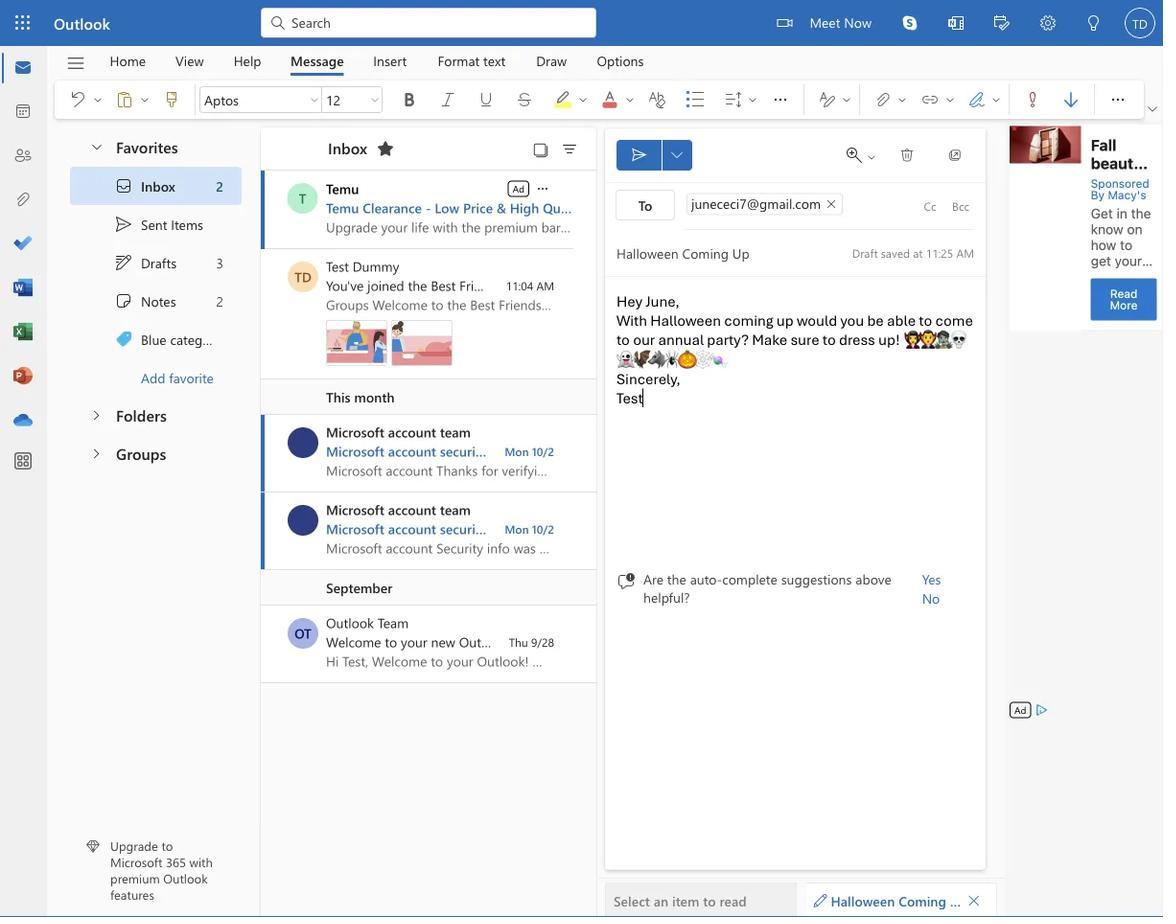 Task type: vqa. For each thing, say whether or not it's contained in the screenshot.
"Layout" tab panel
no



Task type: locate. For each thing, give the bounding box(es) containing it.
1 horizontal spatial outlook
[[163, 871, 208, 887]]

attachment thumbnail image
[[326, 320, 387, 366], [391, 320, 453, 366]]

1 mon from the top
[[505, 444, 529, 459]]

 button
[[575, 84, 591, 115]]

1 vertical spatial mon 10/2
[[505, 522, 554, 537]]

the right are
[[667, 571, 687, 588]]

2  button from the left
[[1099, 81, 1138, 119]]

test up you've
[[326, 258, 349, 275]]

microsoft account team image up mt checkbox
[[288, 428, 318, 458]]

2 inside  tree item
[[216, 292, 223, 310]]

mon
[[505, 444, 529, 459], [505, 522, 529, 537]]

premium
[[110, 871, 160, 887]]

would
[[797, 311, 837, 330]]

microsoft account team image down mt option
[[288, 505, 318, 536]]

 inside favorites tree item
[[89, 139, 105, 154]]

1 horizontal spatial the
[[667, 571, 687, 588]]

1 vertical spatial mon
[[505, 522, 529, 537]]

0 vertical spatial 2
[[216, 177, 223, 195]]

to left read
[[703, 892, 716, 910]]

 inside  
[[139, 94, 151, 106]]

1 vertical spatial mt
[[293, 512, 313, 529]]

tags group
[[1014, 81, 1091, 115]]

the inside message list no conversations selected list box
[[408, 277, 427, 294]]

blue
[[141, 331, 167, 348]]

0 vertical spatial microsoft account team
[[326, 423, 471, 441]]

 button left  popup button
[[1099, 81, 1138, 119]]

items
[[171, 216, 203, 233]]

quality
[[543, 199, 587, 217]]

text highlight color image
[[553, 90, 592, 109]]

 right 
[[866, 152, 878, 163]]

mon left the added
[[505, 522, 529, 537]]

1 horizontal spatial test
[[617, 389, 643, 408]]

 right 
[[139, 94, 151, 106]]

 button inside groups tree item
[[78, 435, 114, 471]]

1 horizontal spatial 
[[771, 90, 790, 109]]

0 horizontal spatial test
[[326, 258, 349, 275]]

mon 10/2 up was
[[505, 444, 554, 459]]

low
[[435, 199, 460, 217]]

 button inside folders tree item
[[78, 397, 114, 433]]

 up high
[[535, 181, 551, 197]]

1 info from the top
[[491, 443, 515, 460]]

outlook up welcome
[[326, 614, 374, 632]]

1 vertical spatial microsoft account team image
[[288, 505, 318, 536]]

you
[[841, 311, 864, 330]]

security for was
[[440, 520, 487, 538]]

info left the 'verification'
[[491, 443, 515, 460]]


[[438, 90, 458, 109]]

 right '' at the right of the page
[[1148, 105, 1158, 114]]

mt down mt option
[[293, 512, 313, 529]]


[[1062, 90, 1081, 109]]

halloween
[[651, 311, 721, 330], [831, 892, 895, 910]]

draw button
[[522, 46, 581, 76]]

1 vertical spatial outlook
[[326, 614, 374, 632]]

1  button from the left
[[762, 81, 800, 119]]


[[968, 90, 987, 109]]

inbox inside inbox 
[[328, 137, 367, 158]]

outlook right premium
[[163, 871, 208, 887]]

mail image
[[13, 59, 33, 78]]

halloween up annual
[[651, 311, 721, 330]]

1 microsoft account team from the top
[[326, 423, 471, 441]]

ad left set your advertising preferences icon
[[1015, 704, 1027, 717]]

0 vertical spatial inbox
[[328, 137, 367, 158]]

help
[[234, 52, 261, 70]]

test down 👻
[[617, 389, 643, 408]]

 button right  
[[762, 81, 800, 119]]


[[114, 176, 133, 196]]

365
[[166, 854, 186, 871]]

security down this month heading
[[440, 443, 487, 460]]

 button
[[638, 84, 676, 115]]

1 horizontal spatial am
[[957, 245, 974, 260]]

to inside upgrade to microsoft 365 with premium outlook features
[[161, 838, 173, 855]]

mon 10/2 for verification
[[505, 444, 554, 459]]

0 horizontal spatial outlook
[[54, 12, 110, 33]]

0 vertical spatial test
[[326, 258, 349, 275]]

 inside  
[[945, 94, 956, 106]]

onedrive image
[[13, 411, 33, 431]]

helpful?
[[644, 588, 690, 606]]

groups
[[116, 443, 166, 464]]

sure
[[791, 331, 820, 350]]

td
[[295, 268, 312, 286]]

tab list containing home
[[95, 46, 659, 76]]

halloween inside with halloween coming up would you be able to come to our annual party? make sure to dress up!
[[651, 311, 721, 330]]

new
[[431, 634, 456, 651]]

 button
[[390, 84, 429, 115]]

outlook for outlook team
[[326, 614, 374, 632]]

10/2 up was
[[532, 444, 554, 459]]

security left was
[[440, 520, 487, 538]]

joined
[[368, 277, 404, 294]]

outlook inside message list no conversations selected list box
[[326, 614, 374, 632]]

hey june,
[[617, 293, 680, 311]]

 tree item
[[70, 244, 242, 282]]

mon up was
[[505, 444, 529, 459]]


[[477, 90, 496, 109]]

2 down favorites tree item
[[216, 177, 223, 195]]

1 vertical spatial team
[[440, 501, 471, 519]]

mon 10/2 down the 'verification'
[[505, 522, 554, 537]]

calendar image
[[13, 103, 33, 122]]

0 vertical spatial ad
[[513, 182, 525, 195]]

drafts
[[141, 254, 177, 272]]

attachment thumbnail image up this month
[[326, 320, 387, 366]]

0 horizontal spatial attachment thumbnail image
[[326, 320, 387, 366]]

 right 
[[991, 94, 1002, 106]]

0 horizontal spatial ad
[[513, 182, 525, 195]]

insert button
[[359, 46, 421, 76]]


[[617, 573, 636, 592]]

2 for 
[[216, 177, 223, 195]]

1 vertical spatial the
[[667, 571, 687, 588]]

0 horizontal spatial inbox
[[141, 177, 175, 195]]


[[814, 894, 827, 908]]

1 vertical spatial inbox
[[141, 177, 175, 195]]

 left  at the right top
[[624, 94, 636, 106]]

ad up high
[[513, 182, 525, 195]]

 for  dropdown button
[[671, 150, 683, 161]]

2 microsoft account team image from the top
[[288, 505, 318, 536]]

folders tree item
[[70, 397, 242, 435]]

 right the 'font size' text box
[[369, 94, 381, 106]]

2 mon 10/2 from the top
[[505, 522, 554, 537]]

2 attachment thumbnail image from the left
[[391, 320, 453, 366]]

to
[[638, 196, 653, 214]]

halloween for with
[[651, 311, 721, 330]]

favorite
[[169, 369, 214, 387]]

test inside since rely, test
[[617, 389, 643, 408]]

best
[[431, 277, 456, 294]]

2 microsoft account team from the top
[[326, 501, 471, 519]]

1 vertical spatial halloween
[[831, 892, 895, 910]]

Select a conversation checkbox
[[288, 428, 326, 458]]

mt inside checkbox
[[293, 512, 313, 529]]

 button right 
[[90, 84, 106, 115]]


[[967, 894, 981, 908]]

1 horizontal spatial inbox
[[328, 137, 367, 158]]

account
[[388, 423, 436, 441], [388, 443, 436, 460], [388, 501, 436, 519], [388, 520, 436, 538], [540, 634, 587, 651]]

basic text group
[[200, 81, 800, 119]]

1 vertical spatial microsoft account team
[[326, 501, 471, 519]]

1 vertical spatial 10/2
[[532, 522, 554, 537]]

0 vertical spatial halloween
[[651, 311, 721, 330]]

1 vertical spatial temu
[[326, 199, 359, 217]]

1 horizontal spatial  button
[[1099, 81, 1138, 119]]

0 vertical spatial mt
[[293, 434, 313, 452]]

1 horizontal spatial 
[[1148, 105, 1158, 114]]

1 security from the top
[[440, 443, 487, 460]]

 right 
[[945, 94, 956, 106]]

10/2
[[532, 444, 554, 459], [532, 522, 554, 537]]

1 horizontal spatial attachment thumbnail image
[[391, 320, 453, 366]]

 button for folders
[[78, 397, 114, 433]]

microsoft account team for microsoft account security info verification
[[326, 423, 471, 441]]

1 vertical spatial security
[[440, 520, 487, 538]]


[[114, 292, 133, 311]]

temu right t
[[326, 180, 359, 198]]

 button
[[57, 47, 95, 80]]

outlook up 
[[54, 12, 110, 33]]

inbox left 
[[328, 137, 367, 158]]

info for verification
[[491, 443, 515, 460]]

halloween for 
[[831, 892, 895, 910]]

ad inside message list no conversations selected list box
[[513, 182, 525, 195]]

 inside popup button
[[1148, 105, 1158, 114]]

0 vertical spatial 
[[1148, 105, 1158, 114]]

mt
[[293, 434, 313, 452], [293, 512, 313, 529]]

 
[[724, 90, 759, 109]]


[[114, 253, 133, 272]]

am right "11:25"
[[957, 245, 974, 260]]

 right ''
[[841, 94, 853, 106]]


[[847, 148, 862, 163]]

 
[[847, 148, 878, 163]]

 button for groups
[[78, 435, 114, 471]]

0 horizontal spatial am
[[537, 278, 554, 293]]

the left best
[[408, 277, 427, 294]]

To text field
[[685, 193, 915, 219]]

outlook team
[[326, 614, 409, 632]]

0 horizontal spatial 
[[671, 150, 683, 161]]

powerpoint image
[[13, 367, 33, 387]]

inbox right 
[[141, 177, 175, 195]]

excel image
[[13, 323, 33, 342]]

microsoft account team image for microsoft account security info verification
[[288, 428, 318, 458]]

2 10/2 from the top
[[532, 522, 554, 537]]

0 horizontal spatial halloween
[[651, 311, 721, 330]]

🕸
[[693, 351, 709, 370]]

 search field
[[261, 0, 597, 43]]

1 vertical spatial ad
[[1015, 704, 1027, 717]]

0 vertical spatial temu
[[326, 180, 359, 198]]

groups tree item
[[70, 435, 242, 474]]

 button
[[911, 84, 943, 115]]

2 vertical spatial outlook
[[163, 871, 208, 887]]

added
[[545, 520, 584, 538]]

tab list
[[95, 46, 659, 76]]

 button
[[1025, 0, 1071, 48]]

2 2 from the top
[[216, 292, 223, 310]]

0 vertical spatial mon 10/2
[[505, 444, 554, 459]]

ad
[[513, 182, 525, 195], [1015, 704, 1027, 717]]

1 mt from the top
[[293, 434, 313, 452]]


[[532, 141, 550, 159]]

 right 
[[92, 94, 104, 106]]

to right the upgrade
[[161, 838, 173, 855]]

 inside the  
[[92, 94, 104, 106]]

 left  popup button
[[1109, 90, 1128, 109]]

10/2 down the 'verification'
[[532, 522, 554, 537]]

attachment thumbnail image up this month heading
[[391, 320, 453, 366]]

 button left  at the right top
[[622, 84, 638, 115]]

 left groups
[[88, 446, 104, 462]]

 right the 
[[897, 94, 908, 106]]

2 mt from the top
[[293, 512, 313, 529]]

application containing outlook
[[0, 0, 1163, 918]]

microsoft account team down month
[[326, 423, 471, 441]]

info
[[491, 443, 515, 460], [491, 520, 515, 538]]

security for verification
[[440, 443, 487, 460]]

temu for temu
[[326, 180, 359, 198]]

 button left folders
[[78, 397, 114, 433]]

 sent items
[[114, 215, 203, 234]]


[[66, 53, 86, 73]]

0 vertical spatial microsoft account team image
[[288, 428, 318, 458]]

info left was
[[491, 520, 515, 538]]

 inside dropdown button
[[671, 150, 683, 161]]

your
[[401, 634, 427, 651]]

0 vertical spatial 10/2
[[532, 444, 554, 459]]

-
[[426, 199, 431, 217]]

 button right 
[[943, 84, 958, 115]]

outlook inside banner
[[54, 12, 110, 33]]


[[948, 148, 963, 163]]

2 info from the top
[[491, 520, 515, 538]]

0 vertical spatial am
[[957, 245, 974, 260]]

 tree item
[[70, 320, 242, 359]]

 button right 
[[137, 84, 153, 115]]

1 vertical spatial test
[[617, 389, 643, 408]]

bullets image
[[686, 90, 724, 109]]

yes
[[922, 571, 941, 588]]

0 horizontal spatial  button
[[762, 81, 800, 119]]

1 10/2 from the top
[[532, 444, 554, 459]]

 notes
[[114, 292, 176, 311]]

2 down 3
[[216, 292, 223, 310]]

clipboard group
[[59, 81, 191, 119]]

test dummy image
[[288, 262, 318, 293]]

10/2 for was
[[532, 522, 554, 537]]

 button
[[961, 888, 987, 915]]

1 2 from the top
[[216, 177, 223, 195]]

 button inside favorites tree item
[[80, 129, 112, 164]]

0 vertical spatial team
[[440, 423, 471, 441]]

the for you've
[[408, 277, 427, 294]]

0 vertical spatial info
[[491, 443, 515, 460]]

am right 11:04
[[537, 278, 554, 293]]

Add a subject text field
[[605, 238, 835, 269]]

 right  
[[771, 90, 790, 109]]

temu right temu image
[[326, 199, 359, 217]]

 
[[874, 90, 908, 109]]

1 vertical spatial info
[[491, 520, 515, 538]]

verification
[[519, 443, 587, 460]]

0 vertical spatial security
[[440, 443, 487, 460]]

1 horizontal spatial halloween
[[831, 892, 895, 910]]

draft
[[852, 245, 878, 260]]

 down the  
[[89, 139, 105, 154]]

to down team
[[385, 634, 397, 651]]

2 temu from the top
[[326, 199, 359, 217]]


[[1041, 15, 1056, 31]]

 left folders
[[88, 408, 104, 423]]

 right 
[[747, 94, 759, 106]]

0 horizontal spatial the
[[408, 277, 427, 294]]

outlook inside upgrade to microsoft 365 with premium outlook features
[[163, 871, 208, 887]]

1 temu from the top
[[326, 180, 359, 198]]

microsoft account team image
[[288, 428, 318, 458], [288, 505, 318, 536]]

1 vertical spatial am
[[537, 278, 554, 293]]

friends
[[460, 277, 502, 294]]

td image
[[1125, 8, 1156, 38]]

with halloween coming up would you be able to come to our annual party? make sure to dress up!
[[617, 311, 973, 350]]

microsoft account team up microsoft account security info was added
[[326, 501, 471, 519]]

 button inside include group
[[943, 84, 958, 115]]

2 inside the  tree item
[[216, 177, 223, 195]]

options button
[[583, 46, 658, 76]]

 left the 'font size' text box
[[309, 94, 320, 106]]

 button for favorites
[[80, 129, 112, 164]]

1 team from the top
[[440, 423, 471, 441]]

mt up mt checkbox
[[293, 434, 313, 452]]

add
[[141, 369, 165, 387]]

word image
[[13, 279, 33, 298]]

team up microsoft account security info verification
[[440, 423, 471, 441]]

2 horizontal spatial outlook
[[326, 614, 374, 632]]

the inside  are the auto-complete suggestions above helpful?
[[667, 571, 687, 588]]

select an item to read button
[[605, 883, 798, 918]]

0 vertical spatial outlook
[[54, 12, 110, 33]]

t
[[299, 189, 306, 207]]

1 mon 10/2 from the top
[[505, 444, 554, 459]]

 
[[68, 90, 104, 109]]

 left font color icon
[[577, 94, 589, 106]]

group
[[537, 277, 573, 294]]

2 security from the top
[[440, 520, 487, 538]]

2 mon from the top
[[505, 522, 529, 537]]

1 vertical spatial 2
[[216, 292, 223, 310]]

 button
[[106, 84, 137, 115]]

0 vertical spatial mon
[[505, 444, 529, 459]]


[[1148, 105, 1158, 114], [671, 150, 683, 161]]

 button down the  
[[80, 129, 112, 164]]

2 team from the top
[[440, 501, 471, 519]]

0 vertical spatial the
[[408, 277, 427, 294]]

people image
[[13, 147, 33, 166]]

🦇
[[632, 351, 647, 370]]

Select a conversation checkbox
[[288, 262, 326, 293]]

1 vertical spatial 
[[671, 150, 683, 161]]

team up microsoft account security info was added
[[440, 501, 471, 519]]

🧛‍♂️
[[919, 331, 934, 350]]


[[647, 90, 667, 109]]


[[115, 90, 134, 109]]

0 horizontal spatial 
[[535, 181, 551, 197]]

microsoft account team
[[326, 423, 471, 441], [326, 501, 471, 519]]

1 microsoft account team image from the top
[[288, 428, 318, 458]]

view button
[[161, 46, 218, 76]]

 right 
[[671, 150, 683, 161]]

select
[[614, 892, 650, 910]]

our
[[633, 331, 655, 350]]

 button left groups
[[78, 435, 114, 471]]

sent
[[141, 216, 167, 233]]

halloween right the 
[[831, 892, 895, 910]]

temu
[[326, 180, 359, 198], [326, 199, 359, 217]]

outlook team image
[[288, 619, 318, 649]]

application
[[0, 0, 1163, 918]]

mt inside option
[[293, 434, 313, 452]]



Task type: describe. For each thing, give the bounding box(es) containing it.
🎃
[[678, 351, 693, 370]]

to inside message list no conversations selected list box
[[385, 634, 397, 651]]

team for was
[[440, 501, 471, 519]]

 
[[968, 90, 1002, 109]]

to inside button
[[703, 892, 716, 910]]

1 horizontal spatial ad
[[1015, 704, 1027, 717]]

 tree item
[[70, 167, 242, 205]]

 inside  
[[897, 94, 908, 106]]

 button
[[59, 84, 90, 115]]

meet
[[810, 13, 841, 31]]

9/28
[[531, 635, 554, 650]]

3
[[216, 254, 223, 272]]

 button right the 'font size' text box
[[367, 86, 383, 113]]

 inside  
[[747, 94, 759, 106]]

 button
[[554, 135, 585, 162]]

reading pane main content
[[598, 120, 1005, 918]]

 button
[[662, 140, 692, 171]]

temu for temu clearance - low price & high quality
[[326, 199, 359, 217]]

🍬
[[709, 351, 724, 370]]

11:04 am
[[506, 278, 554, 293]]

clearance
[[363, 199, 422, 217]]

 tree item
[[70, 205, 242, 244]]

folders
[[116, 405, 167, 425]]

draft saved at 11:25 am
[[852, 245, 974, 260]]

to up 🧛‍♂️
[[919, 311, 933, 330]]

2 for 
[[216, 292, 223, 310]]

 button
[[888, 140, 927, 171]]

meet now
[[810, 13, 872, 31]]

outlook banner
[[0, 0, 1163, 48]]

up!
[[879, 331, 900, 350]]

Select a conversation checkbox
[[288, 619, 326, 649]]

set your advertising preferences image
[[1034, 703, 1050, 718]]

 button
[[1052, 84, 1091, 115]]

mt for microsoft account security info was added
[[293, 512, 313, 529]]

💀
[[949, 331, 965, 350]]


[[949, 15, 964, 31]]

 button inside basic text group
[[622, 84, 638, 115]]

upgrade
[[110, 838, 158, 855]]

 inside the  
[[866, 152, 878, 163]]

format text button
[[423, 46, 520, 76]]

left-rail-appbar navigation
[[4, 46, 42, 443]]

test inside message list no conversations selected list box
[[326, 258, 349, 275]]

 inside the  
[[991, 94, 1002, 106]]

Message body, press Alt+F10 to exit text field
[[617, 293, 974, 559]]

no button
[[915, 589, 948, 608]]

add favorite tree item
[[70, 359, 242, 397]]

message list no conversations selected list box
[[261, 171, 597, 917]]

format text
[[438, 52, 506, 70]]

since rely, test
[[617, 370, 681, 408]]

outlook for outlook
[[54, 12, 110, 33]]


[[1087, 15, 1102, 31]]


[[921, 90, 940, 109]]

Search field
[[290, 12, 585, 32]]

the for 
[[667, 571, 687, 588]]

help button
[[219, 46, 276, 76]]

10/2 for verification
[[532, 444, 554, 459]]

to button
[[616, 190, 675, 221]]

temu clearance - low price & high quality
[[326, 199, 587, 217]]


[[162, 90, 181, 109]]


[[560, 140, 579, 159]]

include group
[[864, 81, 1005, 119]]

am inside reading pane main content
[[957, 245, 974, 260]]

favorites tree item
[[70, 129, 242, 167]]

 inbox
[[114, 176, 175, 196]]

suggestions
[[781, 571, 852, 588]]

september
[[326, 579, 393, 597]]

yes button
[[915, 571, 949, 589]]

above
[[856, 571, 892, 588]]

 inside groups tree item
[[88, 446, 104, 462]]


[[724, 90, 743, 109]]

format
[[438, 52, 480, 70]]

Select a conversation checkbox
[[288, 505, 326, 536]]

info for was
[[491, 520, 515, 538]]

an
[[654, 892, 669, 910]]

cc button
[[915, 191, 946, 222]]

 button
[[936, 140, 974, 171]]

mon for verification
[[505, 444, 529, 459]]

to up 👻
[[617, 331, 630, 350]]

 button
[[887, 0, 933, 46]]

Font text field
[[200, 88, 306, 111]]

 blue category
[[114, 330, 222, 349]]

 button down the draw button
[[544, 81, 592, 119]]

 tree item
[[70, 282, 242, 320]]

this month heading
[[261, 380, 597, 415]]

1 attachment thumbnail image from the left
[[326, 320, 387, 366]]

to down would
[[823, 331, 836, 350]]

microsoft account team for microsoft account security info was added
[[326, 501, 471, 519]]

microsoft inside upgrade to microsoft 365 with premium outlook features
[[110, 854, 162, 871]]

test dummy
[[326, 258, 399, 275]]

home
[[110, 52, 146, 70]]


[[376, 139, 395, 158]]

add favorite
[[141, 369, 214, 387]]

inbox inside ' inbox'
[[141, 177, 175, 195]]

features
[[110, 887, 154, 904]]


[[68, 90, 87, 109]]

 inside folders tree item
[[88, 408, 104, 423]]

mt for microsoft account security info verification
[[293, 434, 313, 452]]

am inside message list no conversations selected list box
[[537, 278, 554, 293]]

since
[[617, 370, 654, 389]]

 inside dropdown button
[[577, 94, 589, 106]]

thu 9/28
[[509, 635, 554, 650]]

 inside basic text group
[[771, 90, 790, 109]]

microsoft account team image for microsoft account security info was added
[[288, 505, 318, 536]]

yes no
[[922, 571, 941, 607]]

to do image
[[13, 235, 33, 254]]

👻
[[617, 351, 632, 370]]

 button
[[1014, 84, 1052, 115]]

 button
[[429, 84, 467, 115]]

favorites
[[116, 136, 178, 157]]

up
[[950, 892, 968, 910]]

junececi7@gmail.com
[[692, 194, 821, 212]]

mon for was
[[505, 522, 529, 537]]


[[632, 148, 647, 163]]

 for  popup button
[[1148, 105, 1158, 114]]

2 horizontal spatial 
[[1109, 90, 1128, 109]]


[[114, 330, 133, 349]]

are
[[644, 571, 664, 588]]

 are the auto-complete suggestions above helpful?
[[617, 571, 892, 606]]

view
[[176, 52, 204, 70]]

welcome to your new outlook.com account
[[326, 634, 587, 651]]

favorites tree
[[70, 121, 242, 397]]

 inside popup button
[[535, 181, 551, 197]]

be
[[867, 311, 884, 330]]

bcc
[[952, 199, 970, 214]]

welcome
[[326, 634, 381, 651]]

coming
[[899, 892, 947, 910]]


[[903, 15, 918, 31]]

more apps image
[[13, 453, 33, 472]]

mon 10/2 for was
[[505, 522, 554, 537]]

dress
[[839, 331, 875, 350]]

are the auto-complete suggestions above helpful? element
[[644, 571, 892, 606]]

 inside  
[[841, 94, 853, 106]]

files image
[[13, 191, 33, 210]]

premium features image
[[86, 841, 100, 854]]

inbox heading
[[303, 128, 401, 170]]

 button down options button
[[591, 81, 639, 119]]

 halloween coming up 
[[814, 892, 981, 910]]

temu image
[[287, 183, 318, 214]]

 button
[[505, 84, 544, 115]]


[[818, 90, 837, 109]]

was
[[519, 520, 542, 538]]

saved
[[881, 245, 910, 260]]

options
[[597, 52, 644, 70]]

 button down 'message' button
[[307, 86, 322, 113]]

Font size text field
[[322, 88, 366, 111]]

september heading
[[261, 571, 597, 606]]

tab list inside application
[[95, 46, 659, 76]]

font color image
[[600, 90, 639, 109]]

complete
[[722, 571, 778, 588]]

notes
[[141, 292, 176, 310]]

you've
[[326, 277, 364, 294]]

team for verification
[[440, 423, 471, 441]]

 button
[[467, 84, 505, 115]]


[[874, 90, 893, 109]]

message list section
[[261, 123, 597, 917]]



